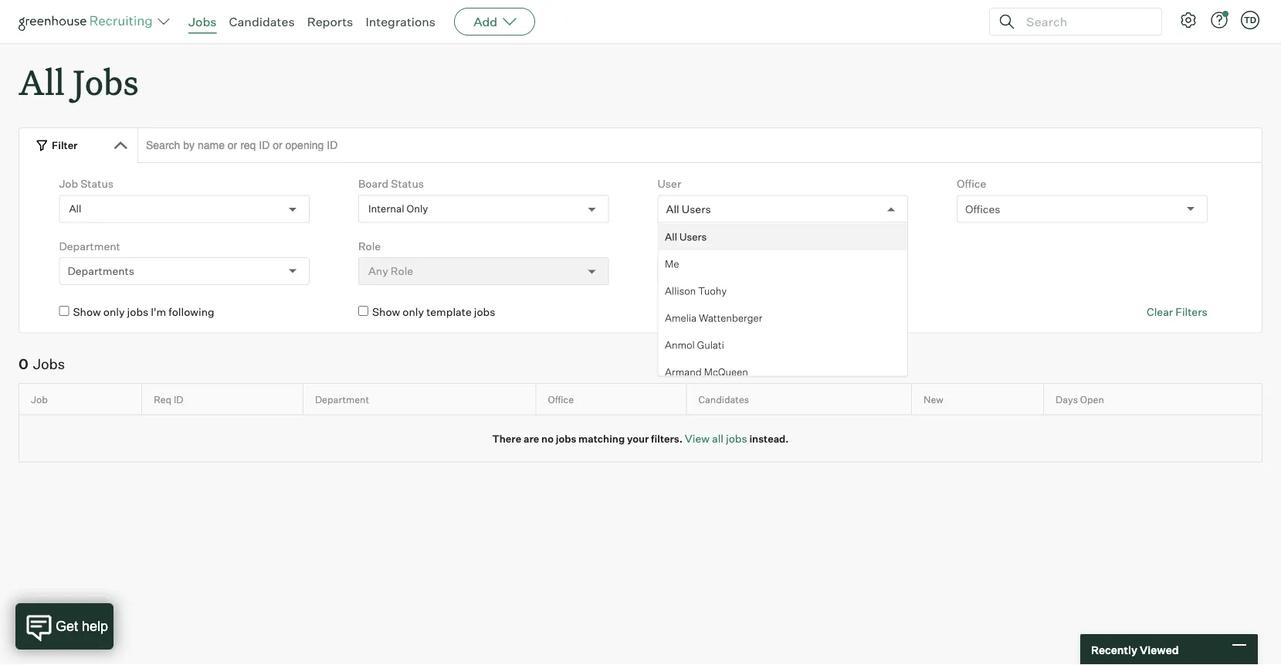Task type: locate. For each thing, give the bounding box(es) containing it.
clear filters
[[1148, 305, 1208, 319]]

all users
[[666, 202, 711, 216], [665, 230, 707, 243]]

1 vertical spatial office
[[548, 393, 574, 405]]

req id
[[154, 393, 183, 405]]

add button
[[454, 8, 536, 36]]

jobs left candidates link
[[189, 14, 217, 29]]

department
[[59, 239, 120, 253], [315, 393, 369, 405]]

all users down user
[[666, 202, 711, 216]]

candidates
[[229, 14, 295, 29], [699, 393, 750, 405]]

Search by name or req ID or opening ID text field
[[138, 128, 1263, 163]]

jobs for 0 jobs
[[33, 356, 65, 373]]

td button
[[1242, 11, 1260, 29]]

status
[[80, 177, 114, 191], [391, 177, 424, 191]]

1 horizontal spatial candidates
[[699, 393, 750, 405]]

0 horizontal spatial show
[[73, 305, 101, 319]]

viewed
[[1140, 643, 1180, 657]]

reports link
[[307, 14, 353, 29]]

job for job status
[[59, 177, 78, 191]]

users down "all users" option on the right top
[[679, 230, 707, 243]]

office up offices
[[957, 177, 987, 191]]

jobs
[[189, 14, 217, 29], [73, 59, 139, 104], [33, 356, 65, 373]]

internal
[[369, 203, 405, 215]]

anmol
[[665, 338, 695, 351]]

clear filters link
[[1148, 305, 1208, 320]]

show right show only template jobs option
[[372, 305, 400, 319]]

1 vertical spatial users
[[679, 230, 707, 243]]

integrations
[[366, 14, 436, 29]]

filters.
[[651, 432, 683, 445]]

0 vertical spatial jobs
[[189, 14, 217, 29]]

1 horizontal spatial only
[[403, 305, 424, 319]]

show right show only jobs i'm following 'option'
[[73, 305, 101, 319]]

show for show only jobs i'm following
[[73, 305, 101, 319]]

all users down "all users" option on the right top
[[665, 230, 707, 243]]

0 horizontal spatial jobs
[[33, 356, 65, 373]]

1 horizontal spatial status
[[391, 177, 424, 191]]

0 vertical spatial users
[[682, 202, 711, 216]]

jobs inside there are no jobs matching your filters. view all jobs instead.
[[556, 432, 577, 445]]

board status
[[358, 177, 424, 191]]

users up the custom field
[[682, 202, 711, 216]]

1 show from the left
[[73, 305, 101, 319]]

office
[[957, 177, 987, 191], [548, 393, 574, 405]]

all jobs
[[19, 59, 139, 104]]

job down filter
[[59, 177, 78, 191]]

jobs for all jobs
[[73, 59, 139, 104]]

job for job
[[31, 393, 48, 405]]

1 horizontal spatial office
[[957, 177, 987, 191]]

candidates down mcqueen
[[699, 393, 750, 405]]

row group containing all users
[[659, 223, 908, 665]]

None field
[[666, 196, 670, 222]]

open
[[1081, 393, 1105, 405]]

0 horizontal spatial only
[[103, 305, 125, 319]]

candidates right jobs link
[[229, 14, 295, 29]]

all down user
[[666, 202, 680, 216]]

tuohy
[[698, 284, 727, 297]]

i'm
[[151, 305, 166, 319]]

0 horizontal spatial job
[[31, 393, 48, 405]]

jobs
[[127, 305, 149, 319], [474, 305, 496, 319], [726, 432, 748, 445], [556, 432, 577, 445]]

jobs right no on the left bottom
[[556, 432, 577, 445]]

0 vertical spatial office
[[957, 177, 987, 191]]

show for show only template jobs
[[372, 305, 400, 319]]

0 vertical spatial candidates
[[229, 14, 295, 29]]

1 status from the left
[[80, 177, 114, 191]]

2 only from the left
[[403, 305, 424, 319]]

Show only jobs I'm following checkbox
[[59, 306, 69, 316]]

internal only
[[369, 203, 428, 215]]

1 horizontal spatial department
[[315, 393, 369, 405]]

1 vertical spatial jobs
[[73, 59, 139, 104]]

only for jobs
[[103, 305, 125, 319]]

0 horizontal spatial office
[[548, 393, 574, 405]]

jobs right 0
[[33, 356, 65, 373]]

template
[[427, 305, 472, 319]]

office up no on the left bottom
[[548, 393, 574, 405]]

show
[[73, 305, 101, 319], [372, 305, 400, 319]]

job
[[59, 177, 78, 191], [31, 393, 48, 405]]

2 show from the left
[[372, 305, 400, 319]]

all
[[19, 59, 65, 104], [666, 202, 680, 216], [69, 203, 81, 215], [665, 230, 677, 243]]

are
[[524, 432, 540, 445]]

1 vertical spatial job
[[31, 393, 48, 405]]

recently
[[1092, 643, 1138, 657]]

users
[[682, 202, 711, 216], [679, 230, 707, 243]]

only
[[407, 203, 428, 215]]

all users option
[[666, 202, 711, 216]]

add
[[474, 14, 498, 29]]

2 vertical spatial jobs
[[33, 356, 65, 373]]

wattenberger
[[699, 311, 763, 324]]

only down departments
[[103, 305, 125, 319]]

amelia
[[665, 311, 697, 324]]

reports
[[307, 14, 353, 29]]

jobs down "greenhouse recruiting" image
[[73, 59, 139, 104]]

2 horizontal spatial jobs
[[189, 14, 217, 29]]

greenhouse recruiting image
[[19, 12, 158, 31]]

integrations link
[[366, 14, 436, 29]]

only left template
[[403, 305, 424, 319]]

me
[[665, 257, 679, 270]]

1 horizontal spatial show
[[372, 305, 400, 319]]

job down 0 jobs
[[31, 393, 48, 405]]

0 jobs
[[19, 356, 65, 373]]

1 horizontal spatial job
[[59, 177, 78, 191]]

1 only from the left
[[103, 305, 125, 319]]

jobs left i'm
[[127, 305, 149, 319]]

0 horizontal spatial candidates
[[229, 14, 295, 29]]

0 horizontal spatial status
[[80, 177, 114, 191]]

departments
[[68, 264, 134, 278]]

1 horizontal spatial jobs
[[73, 59, 139, 104]]

custom field
[[658, 239, 725, 253]]

row group
[[659, 223, 908, 665]]

2 status from the left
[[391, 177, 424, 191]]

users inside row group
[[679, 230, 707, 243]]

0 vertical spatial job
[[59, 177, 78, 191]]

0 horizontal spatial department
[[59, 239, 120, 253]]

allison tuohy
[[665, 284, 727, 297]]

only
[[103, 305, 125, 319], [403, 305, 424, 319]]

candidates link
[[229, 14, 295, 29]]

no
[[542, 432, 554, 445]]



Task type: vqa. For each thing, say whether or not it's contained in the screenshot.
the bottommost department
yes



Task type: describe. For each thing, give the bounding box(es) containing it.
all up me
[[665, 230, 677, 243]]

there are no jobs matching your filters. view all jobs instead.
[[493, 432, 789, 445]]

matching
[[579, 432, 625, 445]]

td
[[1245, 15, 1257, 25]]

there
[[493, 432, 522, 445]]

instead.
[[750, 432, 789, 445]]

jobs link
[[189, 14, 217, 29]]

status for job status
[[80, 177, 114, 191]]

filters
[[1176, 305, 1208, 319]]

anmol gulati
[[665, 338, 724, 351]]

Search text field
[[1023, 10, 1148, 33]]

all down job status
[[69, 203, 81, 215]]

your
[[627, 432, 649, 445]]

armand
[[665, 365, 702, 378]]

armand mcqueen
[[665, 365, 748, 378]]

board
[[358, 177, 389, 191]]

offices
[[966, 202, 1001, 216]]

new
[[924, 393, 944, 405]]

following
[[169, 305, 215, 319]]

user
[[658, 177, 682, 191]]

td button
[[1239, 8, 1263, 32]]

jobs right all
[[726, 432, 748, 445]]

role
[[358, 239, 381, 253]]

configure image
[[1180, 11, 1198, 29]]

0
[[19, 356, 28, 373]]

id
[[174, 393, 183, 405]]

all up filter
[[19, 59, 65, 104]]

status for board status
[[391, 177, 424, 191]]

jobs right template
[[474, 305, 496, 319]]

custom
[[658, 239, 697, 253]]

view all jobs link
[[685, 432, 748, 445]]

view
[[685, 432, 710, 445]]

req
[[154, 393, 172, 405]]

1 vertical spatial candidates
[[699, 393, 750, 405]]

show only template jobs
[[372, 305, 496, 319]]

0 vertical spatial all users
[[666, 202, 711, 216]]

days open
[[1056, 393, 1105, 405]]

clear
[[1148, 305, 1174, 319]]

gulati
[[697, 338, 724, 351]]

1 vertical spatial department
[[315, 393, 369, 405]]

show only jobs i'm following
[[73, 305, 215, 319]]

1 vertical spatial all users
[[665, 230, 707, 243]]

mcqueen
[[704, 365, 748, 378]]

recently viewed
[[1092, 643, 1180, 657]]

Show only template jobs checkbox
[[358, 306, 369, 316]]

only for template
[[403, 305, 424, 319]]

0 vertical spatial department
[[59, 239, 120, 253]]

amelia wattenberger
[[665, 311, 763, 324]]

all
[[712, 432, 724, 445]]

job status
[[59, 177, 114, 191]]

field
[[700, 239, 725, 253]]

days
[[1056, 393, 1079, 405]]

allison
[[665, 284, 696, 297]]

filter
[[52, 139, 78, 151]]



